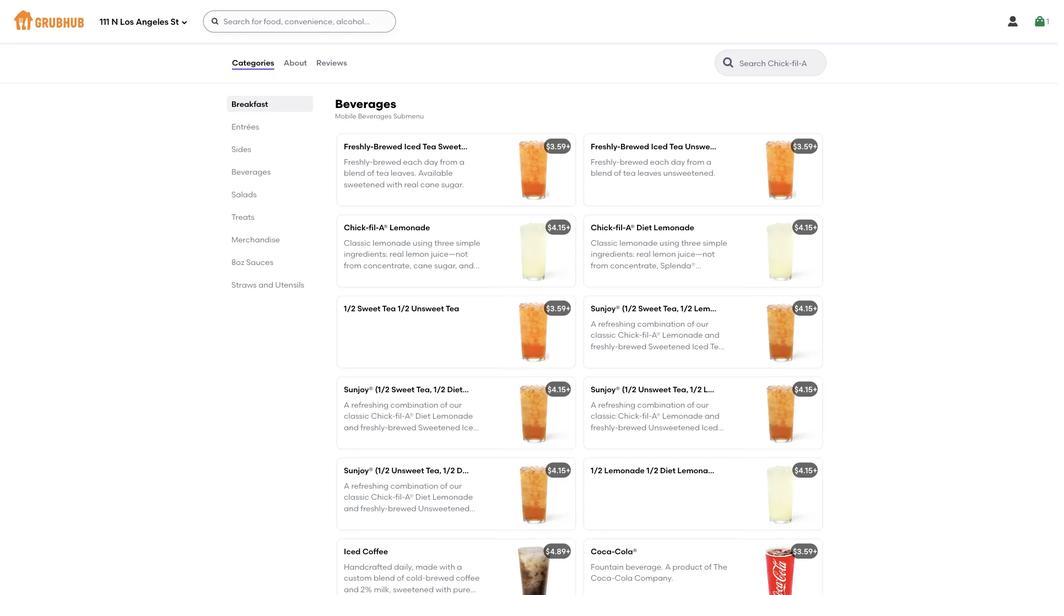 Task type: locate. For each thing, give the bounding box(es) containing it.
lemonade for lemonade
[[373, 238, 411, 248]]

blend up sweetened
[[344, 168, 365, 178]]

with
[[402, 36, 418, 45], [387, 180, 402, 189]]

with inside freshly-brewed each day from a blend of tea leaves. available sweetened with real cane sugar.
[[387, 180, 402, 189]]

of up sweetened
[[367, 168, 374, 178]]

juice—not inside classic lemonade using three simple ingredients: real lemon juice—not from concentrate, splenda® sweetener, and water.
[[678, 249, 715, 259]]

1 vertical spatial coca-
[[591, 574, 615, 583]]

each up leaves.
[[403, 157, 422, 167]]

real down "chick-fil-a® lemonade" at left
[[390, 249, 404, 259]]

tea inside freshly-brewed each day from a blend of tea leaves. available sweetened with real cane sugar.
[[376, 168, 389, 178]]

mobile
[[335, 112, 356, 120]]

lemonade inside the classic lemonade using three simple ingredients: real lemon juice—not from concentrate, cane sugar, and water.
[[373, 238, 411, 248]]

coca- down fountain
[[591, 574, 615, 583]]

tea left leaves
[[623, 168, 636, 178]]

from down "chick-fil-a® lemonade" at left
[[344, 261, 361, 270]]

0 horizontal spatial a®
[[379, 223, 388, 232]]

1 using from the left
[[413, 238, 433, 248]]

1 horizontal spatial brewed
[[621, 142, 649, 151]]

real inside classic lemonade using three simple ingredients: real lemon juice—not from concentrate, splenda® sweetener, and water.
[[636, 249, 651, 259]]

real for chick-fil-a® lemonade
[[390, 249, 404, 259]]

classic lemonade using three simple ingredients: real lemon juice—not from concentrate, splenda® sweetener, and water.
[[591, 238, 727, 281]]

2 horizontal spatial svg image
[[1033, 15, 1046, 28]]

each
[[403, 157, 422, 167], [650, 157, 669, 167]]

brewed
[[373, 157, 401, 167], [620, 157, 648, 167]]

0 vertical spatial coca-
[[591, 547, 615, 556]]

(1/2
[[622, 304, 636, 313], [375, 385, 389, 394], [622, 385, 636, 394], [375, 466, 389, 475]]

real down chick-fil-a® diet lemonade
[[636, 249, 651, 259]]

+ for chick-fil-a® lemonade
[[566, 223, 571, 232]]

brewed for leaves.
[[374, 142, 402, 151]]

+ for sunjoy® (1/2 sweet tea, 1/2 diet lemonade)
[[566, 385, 571, 394]]

1 chick- from the left
[[344, 223, 369, 232]]

1 horizontal spatial chick-
[[591, 223, 616, 232]]

1 blend from the left
[[344, 168, 365, 178]]

0 horizontal spatial concentrate,
[[363, 261, 412, 270]]

$4.15 for sunjoy® (1/2 unsweet tea, 1/2 lemonade)
[[794, 385, 813, 394]]

freshly- for freshly-brewed each day from a blend of tea leaves unsweetened.
[[591, 157, 620, 167]]

2 horizontal spatial and
[[634, 272, 649, 281]]

iced for leaves
[[651, 142, 668, 151]]

1 horizontal spatial ingredients:
[[591, 249, 635, 259]]

1 horizontal spatial lemonade
[[619, 238, 658, 248]]

concentrate, inside the classic lemonade using three simple ingredients: real lemon juice—not from concentrate, cane sugar, and water.
[[363, 261, 412, 270]]

blend
[[344, 168, 365, 178], [591, 168, 612, 178]]

day for unsweetened
[[671, 157, 685, 167]]

sweetener,
[[591, 272, 632, 281]]

tea,
[[663, 304, 679, 313], [416, 385, 432, 394], [673, 385, 688, 394], [426, 466, 441, 475]]

real inside freshly-brewed each day from a blend of tea leaves. available sweetened with real cane sugar.
[[404, 180, 418, 189]]

water.
[[344, 272, 367, 281], [650, 272, 674, 281]]

2 horizontal spatial iced
[[651, 142, 668, 151]]

a
[[459, 157, 465, 167], [706, 157, 711, 167]]

water. inside the classic lemonade using three simple ingredients: real lemon juice—not from concentrate, cane sugar, and water.
[[344, 272, 367, 281]]

0 horizontal spatial lemon
[[406, 249, 429, 259]]

each up leaves
[[650, 157, 669, 167]]

fil- down sweetened
[[369, 223, 379, 232]]

coca- up fountain
[[591, 547, 615, 556]]

lemon up the splenda®
[[653, 249, 676, 259]]

simple
[[456, 238, 480, 248], [703, 238, 727, 248]]

1 horizontal spatial three
[[681, 238, 701, 248]]

with down leaves.
[[387, 180, 402, 189]]

tea, for sunjoy® (1/2 sweet tea, 1/2 diet lemonade)
[[416, 385, 432, 394]]

and inside classic lemonade using three simple ingredients: real lemon juice—not from concentrate, splenda® sweetener, and water.
[[634, 272, 649, 281]]

1 simple from the left
[[456, 238, 480, 248]]

$3.59
[[546, 142, 566, 151], [793, 142, 813, 151], [546, 304, 566, 313], [793, 547, 813, 556]]

blend left leaves
[[591, 168, 612, 178]]

a inside freshly-brewed each day from a blend of tea leaves. available sweetened with real cane sugar.
[[459, 157, 465, 167]]

and right sweetener,
[[634, 272, 649, 281]]

fountain beverage. a product of the coca-cola company.
[[591, 562, 727, 583]]

chick- up sweetener,
[[591, 223, 616, 232]]

$4.15 for chick-fil-a® lemonade
[[548, 223, 566, 232]]

111 n los angeles st
[[100, 17, 179, 27]]

1 a® from the left
[[379, 223, 388, 232]]

2 each from the left
[[650, 157, 669, 167]]

0 horizontal spatial a
[[459, 157, 465, 167]]

day up available
[[424, 157, 438, 167]]

blend inside freshly-brewed each day from a blend of tea leaves. available sweetened with real cane sugar.
[[344, 168, 365, 178]]

sweet
[[357, 304, 381, 313], [638, 304, 661, 313], [391, 385, 415, 394]]

1
[[1046, 17, 1049, 26]]

leaves
[[638, 168, 661, 178]]

tea
[[376, 168, 389, 178], [623, 168, 636, 178]]

from up unsweetened.
[[687, 157, 704, 167]]

entrées
[[231, 122, 259, 131]]

2 classic from the left
[[591, 238, 618, 248]]

2 a from the left
[[706, 157, 711, 167]]

$4.15 + for sunjoy® (1/2 unsweet tea, 1/2 lemonade)
[[794, 385, 817, 394]]

tea, for sunjoy® (1/2 unsweet tea, 1/2 diet lemonade)
[[426, 466, 441, 475]]

ingredients: up sweetener,
[[591, 249, 635, 259]]

cola
[[615, 574, 633, 583]]

waffle potato chips image
[[493, 2, 575, 73]]

simple for classic lemonade using three simple ingredients: real lemon juice—not from concentrate, cane sugar, and water.
[[456, 238, 480, 248]]

concentrate, down "chick-fil-a® lemonade" at left
[[363, 261, 412, 270]]

a for freshly-brewed each day from a blend of tea leaves unsweetened.
[[706, 157, 711, 167]]

1 vertical spatial with
[[387, 180, 402, 189]]

iced up freshly-brewed each day from a blend of tea leaves. available sweetened with real cane sugar.
[[404, 142, 421, 151]]

brewed up leaves.
[[373, 157, 401, 167]]

beverages
[[335, 97, 396, 111], [358, 112, 392, 120], [231, 167, 271, 176]]

cane down available
[[420, 180, 439, 189]]

freshly- inside freshly-brewed each day from a blend of tea leaves. available sweetened with real cane sugar.
[[344, 157, 373, 167]]

brewed
[[374, 142, 402, 151], [621, 142, 649, 151]]

each inside freshly-brewed each day from a blend of tea leaves. available sweetened with real cane sugar.
[[403, 157, 422, 167]]

sunjoy®
[[591, 304, 620, 313], [344, 385, 373, 394], [591, 385, 620, 394], [344, 466, 373, 475]]

iced
[[404, 142, 421, 151], [651, 142, 668, 151], [344, 547, 361, 556]]

svg image
[[1033, 15, 1046, 28], [181, 19, 188, 26], [554, 52, 568, 66]]

1 horizontal spatial simple
[[703, 238, 727, 248]]

svg image inside 1 button
[[1033, 15, 1046, 28]]

0 horizontal spatial chick-
[[344, 223, 369, 232]]

water. for cane
[[344, 272, 367, 281]]

1 horizontal spatial real
[[404, 180, 418, 189]]

2 brewed from the left
[[621, 142, 649, 151]]

2 tea from the left
[[623, 168, 636, 178]]

tea
[[423, 142, 436, 151], [669, 142, 683, 151], [382, 304, 396, 313], [446, 304, 459, 313]]

1 horizontal spatial sweet
[[391, 385, 415, 394]]

0 horizontal spatial and
[[258, 280, 273, 289]]

cola®
[[615, 547, 637, 556]]

about button
[[283, 43, 308, 83]]

2 day from the left
[[671, 157, 685, 167]]

diet
[[636, 223, 652, 232], [447, 385, 463, 394], [457, 466, 472, 475], [660, 466, 676, 475]]

a down unsweetened
[[706, 157, 711, 167]]

1 horizontal spatial water.
[[650, 272, 674, 281]]

and inside the classic lemonade using three simple ingredients: real lemon juice—not from concentrate, cane sugar, and water.
[[459, 261, 474, 270]]

beverages up salads
[[231, 167, 271, 176]]

$4.15 for sunjoy® (1/2 sweet tea, 1/2 diet lemonade)
[[548, 385, 566, 394]]

utensils
[[275, 280, 304, 289]]

0 horizontal spatial fil-
[[369, 223, 379, 232]]

ingredients:
[[344, 249, 388, 259], [591, 249, 635, 259]]

0 horizontal spatial blend
[[344, 168, 365, 178]]

each inside freshly-brewed each day from a blend of tea leaves unsweetened.
[[650, 157, 669, 167]]

tea inside freshly-brewed each day from a blend of tea leaves unsweetened.
[[623, 168, 636, 178]]

merchandise tab
[[231, 234, 309, 245]]

$4.15 + for sunjoy® (1/2 sweet tea, 1/2 lemonade)
[[794, 304, 817, 313]]

three inside classic lemonade using three simple ingredients: real lemon juice—not from concentrate, splenda® sweetener, and water.
[[681, 238, 701, 248]]

0 vertical spatial beverages
[[335, 97, 396, 111]]

sunjoy® (1/2 unsweet tea, 1/2 diet lemonade)
[[344, 466, 517, 475]]

0 horizontal spatial juice—not
[[431, 249, 468, 259]]

water. inside classic lemonade using three simple ingredients: real lemon juice—not from concentrate, splenda® sweetener, and water.
[[650, 272, 674, 281]]

0 horizontal spatial svg image
[[211, 17, 220, 26]]

1 horizontal spatial brewed
[[620, 157, 648, 167]]

ingredients: down "chick-fil-a® lemonade" at left
[[344, 249, 388, 259]]

using up the splenda®
[[659, 238, 679, 248]]

of inside freshly-brewed each day from a blend of tea leaves. available sweetened with real cane sugar.
[[367, 168, 374, 178]]

$4.15 for sunjoy® (1/2 unsweet tea, 1/2 diet lemonade)
[[548, 466, 566, 475]]

from inside classic lemonade using three simple ingredients: real lemon juice—not from concentrate, splenda® sweetener, and water.
[[591, 261, 608, 270]]

1 classic from the left
[[344, 238, 371, 248]]

1 horizontal spatial and
[[459, 261, 474, 270]]

classic up sweetener,
[[591, 238, 618, 248]]

search icon image
[[722, 56, 735, 69]]

1 horizontal spatial svg image
[[801, 52, 814, 66]]

0 horizontal spatial tea
[[376, 168, 389, 178]]

classic for classic lemonade using three simple ingredients: real lemon juice—not from concentrate, cane sugar, and water.
[[344, 238, 371, 248]]

of
[[367, 168, 374, 178], [614, 168, 621, 178], [704, 562, 712, 572]]

classic inside the classic lemonade using three simple ingredients: real lemon juice—not from concentrate, cane sugar, and water.
[[344, 238, 371, 248]]

lemonade inside classic lemonade using three simple ingredients: real lemon juice—not from concentrate, splenda® sweetener, and water.
[[619, 238, 658, 248]]

0 horizontal spatial brewed
[[374, 142, 402, 151]]

cut
[[423, 25, 435, 34]]

waffle
[[344, 9, 369, 19]]

tea left leaves.
[[376, 168, 389, 178]]

kettle-cooked waffle cut potato chips sprinkled with sea salt.
[[344, 25, 463, 45]]

0 horizontal spatial real
[[390, 249, 404, 259]]

+ for freshly-brewed iced tea unsweetened
[[813, 142, 817, 151]]

of left leaves
[[614, 168, 621, 178]]

0 horizontal spatial classic
[[344, 238, 371, 248]]

2 horizontal spatial sweet
[[638, 304, 661, 313]]

2 lemonade from the left
[[619, 238, 658, 248]]

lemonade down "chick-fil-a® lemonade" at left
[[373, 238, 411, 248]]

a down sweetened at the left top
[[459, 157, 465, 167]]

using down "chick-fil-a® lemonade" at left
[[413, 238, 433, 248]]

1 vertical spatial unsweet
[[638, 385, 671, 394]]

0 horizontal spatial water.
[[344, 272, 367, 281]]

1 horizontal spatial a
[[706, 157, 711, 167]]

ingredients: for classic lemonade using three simple ingredients: real lemon juice—not from concentrate, cane sugar, and water.
[[344, 249, 388, 259]]

0 horizontal spatial simple
[[456, 238, 480, 248]]

0 horizontal spatial day
[[424, 157, 438, 167]]

2 vertical spatial beverages
[[231, 167, 271, 176]]

2 chick- from the left
[[591, 223, 616, 232]]

cane
[[420, 180, 439, 189], [413, 261, 432, 270]]

lemon inside the classic lemonade using three simple ingredients: real lemon juice—not from concentrate, cane sugar, and water.
[[406, 249, 429, 259]]

0 horizontal spatial each
[[403, 157, 422, 167]]

sunjoy® (1/2 sweet tea, 1/2 diet lemonade) image
[[493, 377, 575, 449]]

day inside freshly-brewed each day from a blend of tea leaves. available sweetened with real cane sugar.
[[424, 157, 438, 167]]

0 vertical spatial cane
[[420, 180, 439, 189]]

classic inside classic lemonade using three simple ingredients: real lemon juice—not from concentrate, splenda® sweetener, and water.
[[591, 238, 618, 248]]

a®
[[379, 223, 388, 232], [626, 223, 635, 232]]

0 horizontal spatial lemonade
[[373, 238, 411, 248]]

real
[[404, 180, 418, 189], [390, 249, 404, 259], [636, 249, 651, 259]]

(1/2 for sunjoy® (1/2 sweet tea, 1/2 lemonade)
[[622, 304, 636, 313]]

1 horizontal spatial blend
[[591, 168, 612, 178]]

juice—not up the splenda®
[[678, 249, 715, 259]]

brewed inside freshly-brewed each day from a blend of tea leaves. available sweetened with real cane sugar.
[[373, 157, 401, 167]]

beverages inside tab
[[231, 167, 271, 176]]

using inside classic lemonade using three simple ingredients: real lemon juice—not from concentrate, splenda® sweetener, and water.
[[659, 238, 679, 248]]

1 lemon from the left
[[406, 249, 429, 259]]

0 horizontal spatial three
[[434, 238, 454, 248]]

concentrate, up sweetener,
[[610, 261, 658, 270]]

1 horizontal spatial tea
[[623, 168, 636, 178]]

ingredients: inside the classic lemonade using three simple ingredients: real lemon juice—not from concentrate, cane sugar, and water.
[[344, 249, 388, 259]]

sweet for sunjoy® (1/2 sweet tea, 1/2 lemonade)
[[638, 304, 661, 313]]

blend for freshly-brewed each day from a blend of tea leaves unsweetened.
[[591, 168, 612, 178]]

$4.15 +
[[548, 223, 571, 232], [794, 223, 817, 232], [794, 304, 817, 313], [548, 385, 571, 394], [794, 385, 817, 394], [548, 466, 571, 475], [794, 466, 817, 475]]

1 day from the left
[[424, 157, 438, 167]]

from up available
[[440, 157, 458, 167]]

iced up freshly-brewed each day from a blend of tea leaves unsweetened.
[[651, 142, 668, 151]]

of left the
[[704, 562, 712, 572]]

1 a from the left
[[459, 157, 465, 167]]

cooked
[[369, 25, 397, 34]]

2 three from the left
[[681, 238, 701, 248]]

unsweet
[[411, 304, 444, 313], [638, 385, 671, 394], [391, 466, 424, 475]]

lemon down "chick-fil-a® lemonade" at left
[[406, 249, 429, 259]]

entrées tab
[[231, 121, 309, 132]]

lemonade down chick-fil-a® diet lemonade
[[619, 238, 658, 248]]

real inside the classic lemonade using three simple ingredients: real lemon juice—not from concentrate, cane sugar, and water.
[[390, 249, 404, 259]]

fil-
[[369, 223, 379, 232], [616, 223, 626, 232]]

brewed up leaves.
[[374, 142, 402, 151]]

blend for freshly-brewed each day from a blend of tea leaves. available sweetened with real cane sugar.
[[344, 168, 365, 178]]

brewed up freshly-brewed each day from a blend of tea leaves unsweetened.
[[621, 142, 649, 151]]

simple inside the classic lemonade using three simple ingredients: real lemon juice—not from concentrate, cane sugar, and water.
[[456, 238, 480, 248]]

2 horizontal spatial real
[[636, 249, 651, 259]]

brewed inside freshly-brewed each day from a blend of tea leaves unsweetened.
[[620, 157, 648, 167]]

sunjoy® (1/2 sweet tea, 1/2 diet lemonade)
[[344, 385, 508, 394]]

sunjoy® (1/2 unsweet tea, 1/2 lemonade) image
[[740, 377, 822, 449]]

1 horizontal spatial a®
[[626, 223, 635, 232]]

day inside freshly-brewed each day from a blend of tea leaves unsweetened.
[[671, 157, 685, 167]]

brewed up leaves
[[620, 157, 648, 167]]

(1/2 for sunjoy® (1/2 unsweet tea, 1/2 diet lemonade)
[[375, 466, 389, 475]]

of for leaves
[[614, 168, 621, 178]]

2 brewed from the left
[[620, 157, 648, 167]]

cane left sugar,
[[413, 261, 432, 270]]

2 blend from the left
[[591, 168, 612, 178]]

and for sweetener,
[[634, 272, 649, 281]]

2 vertical spatial unsweet
[[391, 466, 424, 475]]

a® up the classic lemonade using three simple ingredients: real lemon juice—not from concentrate, cane sugar, and water.
[[379, 223, 388, 232]]

1 horizontal spatial iced
[[404, 142, 421, 151]]

lemonade)
[[694, 304, 737, 313], [464, 385, 508, 394], [704, 385, 747, 394], [474, 466, 517, 475]]

blend inside freshly-brewed each day from a blend of tea leaves unsweetened.
[[591, 168, 612, 178]]

fil- for diet
[[616, 223, 626, 232]]

freshly-brewed iced tea unsweetened image
[[740, 134, 822, 206]]

lemonade
[[373, 238, 411, 248], [619, 238, 658, 248]]

1 brewed from the left
[[374, 142, 402, 151]]

kettle-
[[344, 25, 369, 34]]

of inside freshly-brewed each day from a blend of tea leaves unsweetened.
[[614, 168, 621, 178]]

and right sugar,
[[459, 261, 474, 270]]

a® for diet
[[626, 223, 635, 232]]

freshly-brewed iced tea unsweetened
[[591, 142, 737, 151]]

1 button
[[1033, 12, 1049, 31]]

1 fil- from the left
[[369, 223, 379, 232]]

1 horizontal spatial svg image
[[554, 52, 568, 66]]

concentrate,
[[363, 261, 412, 270], [610, 261, 658, 270]]

$3.59 + for freshly-brewed iced tea unsweetened
[[793, 142, 817, 151]]

0 horizontal spatial brewed
[[373, 157, 401, 167]]

main navigation navigation
[[0, 0, 1058, 43]]

beverages tab
[[231, 166, 309, 177]]

$4.15 + for sunjoy® (1/2 sweet tea, 1/2 diet lemonade)
[[548, 385, 571, 394]]

simple inside classic lemonade using three simple ingredients: real lemon juice—not from concentrate, splenda® sweetener, and water.
[[703, 238, 727, 248]]

2 concentrate, from the left
[[610, 261, 658, 270]]

1 horizontal spatial concentrate,
[[610, 261, 658, 270]]

1 horizontal spatial day
[[671, 157, 685, 167]]

1 horizontal spatial lemon
[[653, 249, 676, 259]]

from up sweetener,
[[591, 261, 608, 270]]

sunjoy® (1/2 sweet tea, 1/2 lemonade) image
[[740, 296, 822, 368]]

2 a® from the left
[[626, 223, 635, 232]]

1 horizontal spatial classic
[[591, 238, 618, 248]]

1 concentrate, from the left
[[363, 261, 412, 270]]

1 tea from the left
[[376, 168, 389, 178]]

1 water. from the left
[[344, 272, 367, 281]]

and inside straws and utensils tab
[[258, 280, 273, 289]]

2 coca- from the top
[[591, 574, 615, 583]]

$3.59 + for coca-cola®
[[793, 547, 817, 556]]

chick- down sweetened
[[344, 223, 369, 232]]

a inside freshly-brewed each day from a blend of tea leaves unsweetened.
[[706, 157, 711, 167]]

using inside the classic lemonade using three simple ingredients: real lemon juice—not from concentrate, cane sugar, and water.
[[413, 238, 433, 248]]

1 juice—not from the left
[[431, 249, 468, 259]]

freshly- inside freshly-brewed each day from a blend of tea leaves unsweetened.
[[591, 157, 620, 167]]

$4.15 + for sunjoy® (1/2 unsweet tea, 1/2 diet lemonade)
[[548, 466, 571, 475]]

three
[[434, 238, 454, 248], [681, 238, 701, 248]]

lemon inside classic lemonade using three simple ingredients: real lemon juice—not from concentrate, splenda® sweetener, and water.
[[653, 249, 676, 259]]

1 horizontal spatial using
[[659, 238, 679, 248]]

0 horizontal spatial using
[[413, 238, 433, 248]]

freshly- for freshly-brewed each day from a blend of tea leaves. available sweetened with real cane sugar.
[[344, 157, 373, 167]]

real down leaves.
[[404, 180, 418, 189]]

2 lemon from the left
[[653, 249, 676, 259]]

from inside the classic lemonade using three simple ingredients: real lemon juice—not from concentrate, cane sugar, and water.
[[344, 261, 361, 270]]

sunjoy® for sunjoy® (1/2 unsweet tea, 1/2 lemonade)
[[591, 385, 620, 394]]

salads
[[231, 190, 257, 199]]

1 horizontal spatial fil-
[[616, 223, 626, 232]]

fil- up sweetener,
[[616, 223, 626, 232]]

2 horizontal spatial of
[[704, 562, 712, 572]]

from
[[440, 157, 458, 167], [687, 157, 704, 167], [344, 261, 361, 270], [591, 261, 608, 270]]

1 three from the left
[[434, 238, 454, 248]]

ingredients: inside classic lemonade using three simple ingredients: real lemon juice—not from concentrate, splenda® sweetener, and water.
[[591, 249, 635, 259]]

sugar,
[[434, 261, 457, 270]]

using for lemonade
[[413, 238, 433, 248]]

sauces
[[246, 257, 273, 267]]

2 juice—not from the left
[[678, 249, 715, 259]]

$3.59 for freshly-brewed iced tea unsweetened
[[793, 142, 813, 151]]

day up unsweetened.
[[671, 157, 685, 167]]

0 horizontal spatial of
[[367, 168, 374, 178]]

simple for classic lemonade using three simple ingredients: real lemon juice—not from concentrate, splenda® sweetener, and water.
[[703, 238, 727, 248]]

sunjoy® (1/2 sweet tea, 1/2 lemonade)
[[591, 304, 737, 313]]

freshly- for freshly-brewed iced tea unsweetened
[[591, 142, 621, 151]]

2 fil- from the left
[[616, 223, 626, 232]]

2 using from the left
[[659, 238, 679, 248]]

beverages up mobile
[[335, 97, 396, 111]]

concentrate, inside classic lemonade using three simple ingredients: real lemon juice—not from concentrate, splenda® sweetener, and water.
[[610, 261, 658, 270]]

1 vertical spatial cane
[[413, 261, 432, 270]]

1 vertical spatial beverages
[[358, 112, 392, 120]]

$4.15 + for chick-fil-a® diet lemonade
[[794, 223, 817, 232]]

2 simple from the left
[[703, 238, 727, 248]]

three inside the classic lemonade using three simple ingredients: real lemon juice—not from concentrate, cane sugar, and water.
[[434, 238, 454, 248]]

beverages right mobile
[[358, 112, 392, 120]]

company.
[[634, 574, 673, 583]]

juice—not inside the classic lemonade using three simple ingredients: real lemon juice—not from concentrate, cane sugar, and water.
[[431, 249, 468, 259]]

0 horizontal spatial ingredients:
[[344, 249, 388, 259]]

tea down the classic lemonade using three simple ingredients: real lemon juice—not from concentrate, cane sugar, and water.
[[382, 304, 396, 313]]

$4.15 + for chick-fil-a® lemonade
[[548, 223, 571, 232]]

a® up classic lemonade using three simple ingredients: real lemon juice—not from concentrate, splenda® sweetener, and water.
[[626, 223, 635, 232]]

using for diet
[[659, 238, 679, 248]]

1 coca- from the top
[[591, 547, 615, 556]]

1 lemonade from the left
[[373, 238, 411, 248]]

0 vertical spatial with
[[402, 36, 418, 45]]

$3.59 +
[[546, 142, 571, 151], [793, 142, 817, 151], [546, 304, 571, 313], [793, 547, 817, 556]]

1 horizontal spatial juice—not
[[678, 249, 715, 259]]

iced left coffee
[[344, 547, 361, 556]]

with down waffle
[[402, 36, 418, 45]]

chick- for chick-fil-a® diet lemonade
[[591, 223, 616, 232]]

coca cola® image
[[740, 539, 822, 595]]

1 each from the left
[[403, 157, 422, 167]]

concentrate, for cane
[[363, 261, 412, 270]]

1 brewed from the left
[[373, 157, 401, 167]]

beverages mobile beverages submenu
[[335, 97, 424, 120]]

1 horizontal spatial of
[[614, 168, 621, 178]]

straws
[[231, 280, 257, 289]]

(1/2 for sunjoy® (1/2 unsweet tea, 1/2 lemonade)
[[622, 385, 636, 394]]

and right straws
[[258, 280, 273, 289]]

chick-fil-a® lemonade image
[[493, 215, 575, 287]]

1 horizontal spatial each
[[650, 157, 669, 167]]

coffee
[[362, 547, 388, 556]]

reviews
[[316, 58, 347, 67]]

svg image
[[1006, 15, 1019, 28], [211, 17, 220, 26], [801, 52, 814, 66]]

juice—not up sugar,
[[431, 249, 468, 259]]

2 water. from the left
[[650, 272, 674, 281]]

coca- inside fountain beverage. a product of the coca-cola company.
[[591, 574, 615, 583]]

three up the splenda®
[[681, 238, 701, 248]]

classic down "chick-fil-a® lemonade" at left
[[344, 238, 371, 248]]

real for chick-fil-a® diet lemonade
[[636, 249, 651, 259]]

salt.
[[436, 36, 452, 45]]

sunjoy® for sunjoy® (1/2 unsweet tea, 1/2 diet lemonade)
[[344, 466, 373, 475]]

splenda®
[[660, 261, 695, 270]]

three up sugar,
[[434, 238, 454, 248]]

1 ingredients: from the left
[[344, 249, 388, 259]]

with inside kettle-cooked waffle cut potato chips sprinkled with sea salt.
[[402, 36, 418, 45]]

2 ingredients: from the left
[[591, 249, 635, 259]]



Task type: vqa. For each thing, say whether or not it's contained in the screenshot.
Green Goddess
no



Task type: describe. For each thing, give the bounding box(es) containing it.
$4.15 for sunjoy® (1/2 sweet tea, 1/2 lemonade)
[[794, 304, 813, 313]]

three for chick-fil-a® lemonade
[[434, 238, 454, 248]]

chips
[[398, 9, 420, 19]]

iced coffee
[[344, 547, 388, 556]]

lemonade for diet
[[619, 238, 658, 248]]

freshly-brewed each day from a blend of tea leaves unsweetened.
[[591, 157, 715, 178]]

juice—not for cane
[[431, 249, 468, 259]]

sides tab
[[231, 143, 309, 155]]

beverages for beverages
[[231, 167, 271, 176]]

waffle
[[399, 25, 421, 34]]

sunjoy® for sunjoy® (1/2 sweet tea, 1/2 diet lemonade)
[[344, 385, 373, 394]]

sunjoy® for sunjoy® (1/2 sweet tea, 1/2 lemonade)
[[591, 304, 620, 313]]

classic lemonade using three simple ingredients: real lemon juice—not from concentrate, cane sugar, and water.
[[344, 238, 480, 281]]

sunjoy® (1/2 unsweet tea, 1/2 diet lemonade) image
[[493, 458, 575, 530]]

1/2 sweet tea 1/2 unsweet tea image
[[493, 296, 575, 368]]

los
[[120, 17, 134, 27]]

juice—not for splenda®
[[678, 249, 715, 259]]

fil- for lemonade
[[369, 223, 379, 232]]

tea down sugar,
[[446, 304, 459, 313]]

fountain
[[591, 562, 624, 572]]

+ for sunjoy® (1/2 sweet tea, 1/2 lemonade)
[[813, 304, 817, 313]]

sweetened
[[344, 180, 385, 189]]

chick-fil-a® lemonade
[[344, 223, 430, 232]]

coca-cola®
[[591, 547, 637, 556]]

three for chick-fil-a® diet lemonade
[[681, 238, 701, 248]]

sea
[[420, 36, 434, 45]]

straws and utensils tab
[[231, 279, 309, 290]]

0 horizontal spatial svg image
[[181, 19, 188, 26]]

tea, for sunjoy® (1/2 sweet tea, 1/2 lemonade)
[[663, 304, 679, 313]]

chips
[[344, 36, 364, 45]]

beverages for beverages mobile beverages submenu
[[335, 97, 396, 111]]

0 horizontal spatial iced
[[344, 547, 361, 556]]

freshly-brewed iced tea sweetened image
[[493, 134, 575, 206]]

buddy fruits® apple sauce image
[[740, 2, 822, 73]]

8oz sauces
[[231, 257, 273, 267]]

treats tab
[[231, 211, 309, 223]]

$3.59 for coca-cola®
[[793, 547, 813, 556]]

$3.59 for freshly-brewed iced tea sweetened
[[546, 142, 566, 151]]

+ for coca-cola®
[[813, 547, 817, 556]]

the
[[713, 562, 727, 572]]

a
[[665, 562, 671, 572]]

of inside fountain beverage. a product of the coca-cola company.
[[704, 562, 712, 572]]

+ for sunjoy® (1/2 unsweet tea, 1/2 diet lemonade)
[[566, 466, 571, 475]]

water. for splenda®
[[650, 272, 674, 281]]

tea up unsweetened.
[[669, 142, 683, 151]]

each for leaves
[[650, 157, 669, 167]]

unsweetened.
[[663, 168, 715, 178]]

leaves.
[[391, 168, 416, 178]]

potato
[[437, 25, 463, 34]]

+ for sunjoy® (1/2 unsweet tea, 1/2 lemonade)
[[813, 385, 817, 394]]

Search for food, convenience, alcohol... search field
[[203, 10, 396, 33]]

$4.15 for chick-fil-a® diet lemonade
[[794, 223, 813, 232]]

chick-fil-a® diet lemonade
[[591, 223, 694, 232]]

about
[[284, 58, 307, 67]]

0 horizontal spatial sweet
[[357, 304, 381, 313]]

1/2 lemonade 1/2 diet lemonade image
[[740, 458, 822, 530]]

8oz sauces tab
[[231, 256, 309, 268]]

of for leaves.
[[367, 168, 374, 178]]

freshly-brewed each day from a blend of tea leaves. available sweetened with real cane sugar.
[[344, 157, 465, 189]]

sweetened
[[438, 142, 480, 151]]

1/2 lemonade 1/2 diet lemonade
[[591, 466, 718, 475]]

submenu
[[393, 112, 424, 120]]

lemon for cane
[[406, 249, 429, 259]]

+ for chick-fil-a® diet lemonade
[[813, 223, 817, 232]]

chick-fil-a® diet lemonade image
[[740, 215, 822, 287]]

categories button
[[231, 43, 275, 83]]

freshly- for freshly-brewed iced tea sweetened
[[344, 142, 374, 151]]

$4.89 +
[[546, 547, 571, 556]]

salads tab
[[231, 188, 309, 200]]

from inside freshly-brewed each day from a blend of tea leaves unsweetened.
[[687, 157, 704, 167]]

reviews button
[[316, 43, 348, 83]]

from inside freshly-brewed each day from a blend of tea leaves. available sweetened with real cane sugar.
[[440, 157, 458, 167]]

day for sweetened
[[424, 157, 438, 167]]

potato
[[370, 9, 396, 19]]

1/2 sweet tea 1/2 unsweet tea
[[344, 304, 459, 313]]

iced coffee image
[[493, 539, 575, 595]]

n
[[111, 17, 118, 27]]

a for freshly-brewed each day from a blend of tea leaves. available sweetened with real cane sugar.
[[459, 157, 465, 167]]

lemon for splenda®
[[653, 249, 676, 259]]

brewed for leaves
[[620, 157, 648, 167]]

classic for classic lemonade using three simple ingredients: real lemon juice—not from concentrate, splenda® sweetener, and water.
[[591, 238, 618, 248]]

unsweet for sunjoy® (1/2 unsweet tea, 1/2 lemonade)
[[638, 385, 671, 394]]

ingredients: for classic lemonade using three simple ingredients: real lemon juice—not from concentrate, splenda® sweetener, and water.
[[591, 249, 635, 259]]

sweet for sunjoy® (1/2 sweet tea, 1/2 diet lemonade)
[[391, 385, 415, 394]]

unsweetened
[[685, 142, 737, 151]]

+ for freshly-brewed iced tea sweetened
[[566, 142, 571, 151]]

sides
[[231, 144, 251, 154]]

a® for lemonade
[[379, 223, 388, 232]]

tea, for sunjoy® (1/2 unsweet tea, 1/2 lemonade)
[[673, 385, 688, 394]]

and for sugar,
[[459, 261, 474, 270]]

brewed for leaves
[[621, 142, 649, 151]]

merchandise
[[231, 235, 280, 244]]

st
[[171, 17, 179, 27]]

111
[[100, 17, 109, 27]]

straws and utensils
[[231, 280, 304, 289]]

product
[[672, 562, 702, 572]]

$3.59 + for freshly-brewed iced tea sweetened
[[546, 142, 571, 151]]

breakfast
[[231, 99, 268, 109]]

sunjoy® (1/2 unsweet tea, 1/2 lemonade)
[[591, 385, 747, 394]]

tea for leaves.
[[376, 168, 389, 178]]

beverage.
[[626, 562, 663, 572]]

angeles
[[136, 17, 169, 27]]

waffle potato chips
[[344, 9, 420, 19]]

tea for leaves
[[623, 168, 636, 178]]

Search Chick-fil-A search field
[[738, 58, 823, 68]]

cane inside the classic lemonade using three simple ingredients: real lemon juice—not from concentrate, cane sugar, and water.
[[413, 261, 432, 270]]

sprinkled
[[366, 36, 400, 45]]

unsweet for sunjoy® (1/2 unsweet tea, 1/2 diet lemonade)
[[391, 466, 424, 475]]

freshly-brewed iced tea sweetened
[[344, 142, 480, 151]]

iced for leaves.
[[404, 142, 421, 151]]

cane inside freshly-brewed each day from a blend of tea leaves. available sweetened with real cane sugar.
[[420, 180, 439, 189]]

each for leaves.
[[403, 157, 422, 167]]

breakfast tab
[[231, 98, 309, 110]]

available
[[418, 168, 453, 178]]

tea up available
[[423, 142, 436, 151]]

brewed for leaves.
[[373, 157, 401, 167]]

2 horizontal spatial svg image
[[1006, 15, 1019, 28]]

$4.89
[[546, 547, 566, 556]]

categories
[[232, 58, 274, 67]]

0 vertical spatial unsweet
[[411, 304, 444, 313]]

(1/2 for sunjoy® (1/2 sweet tea, 1/2 diet lemonade)
[[375, 385, 389, 394]]

+ for iced coffee
[[566, 547, 571, 556]]

sugar.
[[441, 180, 464, 189]]

chick- for chick-fil-a® lemonade
[[344, 223, 369, 232]]

8oz
[[231, 257, 244, 267]]

treats
[[231, 212, 255, 222]]

concentrate, for splenda®
[[610, 261, 658, 270]]



